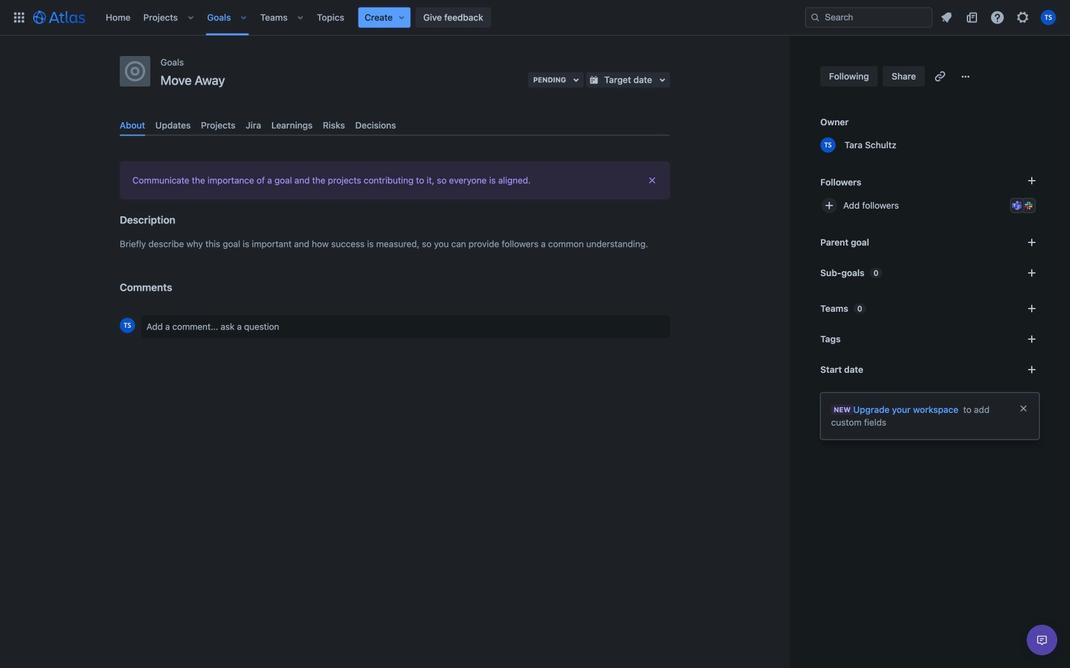 Task type: vqa. For each thing, say whether or not it's contained in the screenshot.
banner
yes



Task type: locate. For each thing, give the bounding box(es) containing it.
help image
[[990, 10, 1005, 25]]

None search field
[[805, 7, 933, 28]]

tab list
[[115, 115, 675, 136]]

more icon image
[[958, 69, 973, 84]]

msteams logo showing  channels are connected to this goal image
[[1012, 201, 1022, 211]]

close banner image
[[1019, 404, 1029, 414]]

open intercom messenger image
[[1034, 633, 1050, 648]]

account image
[[1041, 10, 1056, 25]]

banner
[[0, 0, 1070, 36]]

settings image
[[1015, 10, 1031, 25]]



Task type: describe. For each thing, give the bounding box(es) containing it.
goal icon image
[[125, 61, 145, 82]]

add follower image
[[822, 198, 837, 213]]

notifications image
[[939, 10, 954, 25]]

add a follower image
[[1024, 173, 1040, 189]]

slack logo showing nan channels are connected to this goal image
[[1024, 201, 1034, 211]]

search image
[[810, 12, 820, 23]]

top element
[[8, 0, 805, 35]]

close banner image
[[647, 176, 657, 186]]

switch to... image
[[11, 10, 27, 25]]

Search field
[[805, 7, 933, 28]]



